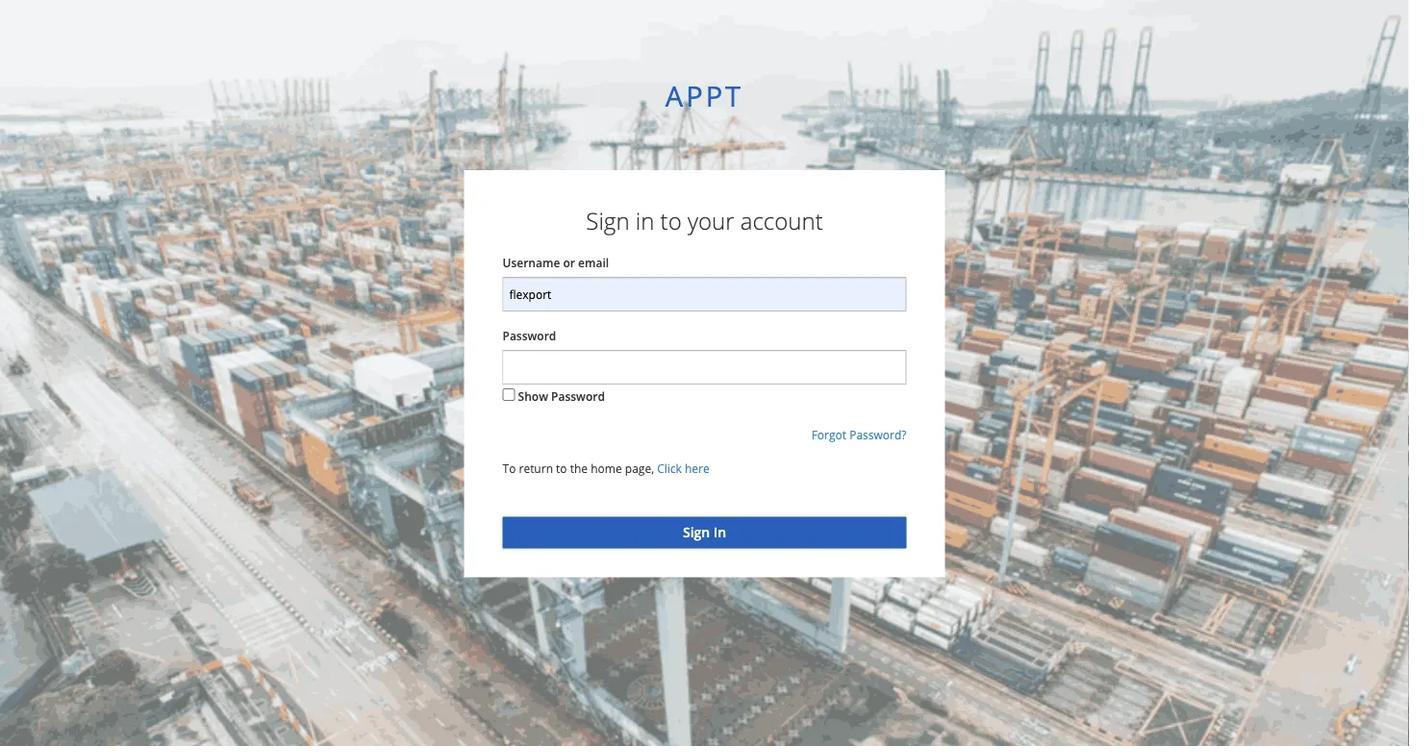 Task type: locate. For each thing, give the bounding box(es) containing it.
forgot password?
[[812, 427, 907, 443]]

here
[[685, 461, 710, 477]]

to right in
[[660, 205, 682, 236]]

None submit
[[503, 517, 907, 549]]

password up 'show'
[[503, 328, 556, 344]]

1 horizontal spatial to
[[660, 205, 682, 236]]

the
[[570, 461, 588, 477]]

password
[[503, 328, 556, 344], [551, 389, 605, 405]]

0 vertical spatial to
[[660, 205, 682, 236]]

Username or email text field
[[503, 277, 907, 312]]

0 horizontal spatial to
[[556, 461, 567, 477]]

to left the
[[556, 461, 567, 477]]

email
[[578, 255, 609, 271]]

to
[[660, 205, 682, 236], [556, 461, 567, 477]]

account
[[740, 205, 823, 236]]

sign in to your account
[[586, 205, 823, 236]]

password?
[[850, 427, 907, 443]]

1 vertical spatial to
[[556, 461, 567, 477]]

password right 'show'
[[551, 389, 605, 405]]

home
[[591, 461, 622, 477]]



Task type: describe. For each thing, give the bounding box(es) containing it.
to
[[503, 461, 516, 477]]

to for your
[[660, 205, 682, 236]]

or
[[563, 255, 575, 271]]

0 vertical spatial password
[[503, 328, 556, 344]]

username or email
[[503, 255, 609, 271]]

in
[[636, 205, 654, 236]]

forgot password? link
[[812, 427, 907, 443]]

Password password field
[[503, 350, 907, 385]]

Show Password checkbox
[[503, 389, 515, 401]]

to for the
[[556, 461, 567, 477]]

forgot
[[812, 427, 847, 443]]

click here link
[[657, 461, 710, 477]]

1 vertical spatial password
[[551, 389, 605, 405]]

to return to the home page, click here
[[503, 461, 710, 477]]

click
[[657, 461, 682, 477]]

show
[[518, 389, 548, 405]]

your
[[688, 205, 734, 236]]

username
[[503, 255, 560, 271]]

page,
[[625, 461, 654, 477]]

appt
[[666, 76, 744, 114]]

sign
[[586, 205, 630, 236]]

show password
[[518, 389, 605, 405]]

return
[[519, 461, 553, 477]]



